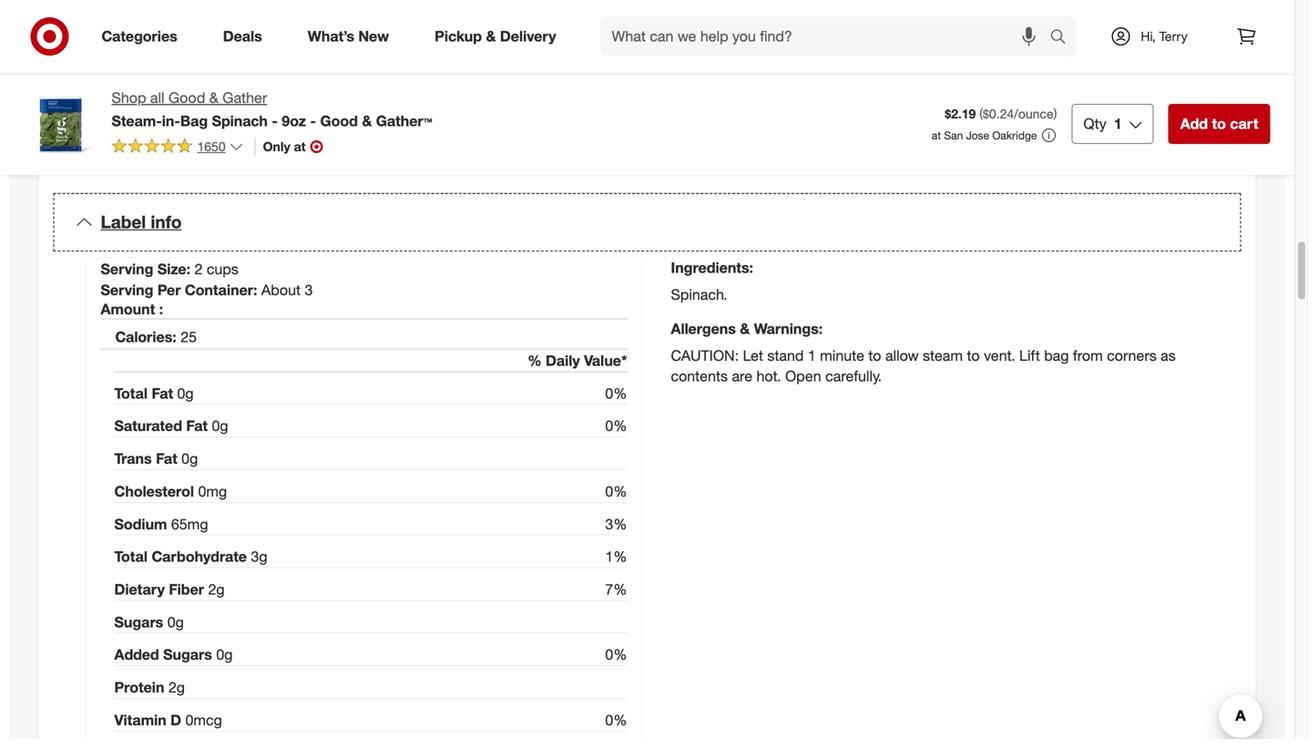Task type: vqa. For each thing, say whether or not it's contained in the screenshot.


Task type: locate. For each thing, give the bounding box(es) containing it.
0 vertical spatial 2
[[195, 260, 203, 278]]

ingredients: spinach.
[[671, 259, 754, 303]]

1 horizontal spatial 3
[[305, 281, 313, 299]]

from right bag
[[1074, 347, 1103, 364]]

on right content
[[150, 37, 165, 52]]

0 horizontal spatial if
[[101, 149, 108, 165]]

0% for cholesterol 0 mg
[[606, 483, 627, 500]]

2 0% from the top
[[606, 417, 627, 435]]

their down other
[[834, 55, 859, 71]]

0 vertical spatial if
[[163, 91, 170, 107]]

size:
[[157, 260, 191, 278]]

1 0% from the top
[[606, 384, 627, 402]]

0 horizontal spatial :
[[159, 300, 163, 318]]

3 0% from the top
[[606, 483, 627, 500]]

0 horizontal spatial specific
[[228, 91, 272, 107]]

1 serving from the top
[[101, 260, 153, 278]]

1 vertical spatial contact
[[685, 91, 728, 107]]

3 right about
[[305, 281, 313, 299]]

1 vertical spatial 2
[[208, 581, 216, 598]]

fat for trans fat
[[156, 450, 177, 468]]

:
[[218, 18, 222, 34], [159, 300, 163, 318]]

0 vertical spatial that
[[603, 37, 625, 52]]

from inside allergens & warnings: caution: let stand 1 minute to allow steam to vent. lift bag from corners as contents are hot. open carefully.
[[1074, 347, 1103, 364]]

from
[[343, 55, 369, 71], [1074, 347, 1103, 364]]

it.
[[540, 149, 550, 165]]

1 horizontal spatial specific
[[1049, 73, 1094, 89]]

licensed
[[760, 91, 808, 107]]

0 horizontal spatial not
[[143, 73, 162, 89]]

2 left cups
[[195, 260, 203, 278]]

added sugars 0 g
[[114, 646, 233, 664]]

1 horizontal spatial 2
[[195, 260, 203, 278]]

bag
[[1045, 347, 1069, 364]]

0 horizontal spatial 1
[[808, 347, 816, 364]]

concerns down the presented
[[339, 91, 392, 107]]

answers.
[[1023, 91, 1073, 107]]

1 horizontal spatial accurate
[[1169, 37, 1218, 52]]

4 0% from the top
[[606, 646, 627, 664]]

& up "let"
[[740, 320, 750, 337]]

1 vertical spatial mobile
[[479, 73, 517, 89]]

for right is
[[228, 37, 244, 52]]

1 vertical spatial from
[[1074, 347, 1103, 364]]

open
[[786, 367, 822, 385]]

0 up the saturated fat 0 g in the left bottom of the page
[[177, 384, 185, 402]]

information up formulas
[[923, 37, 987, 52]]

san
[[945, 129, 964, 142]]

details
[[161, 149, 199, 165]]

this down is
[[209, 55, 230, 71]]

1 vertical spatial have
[[198, 91, 224, 107]]

questions.
[[101, 91, 159, 107]]

complete, up "do" at the top of page
[[116, 55, 172, 71]]

0 horizontal spatial their
[[834, 55, 859, 71]]

$0.24
[[983, 106, 1015, 122]]

web up answers.
[[1031, 37, 1056, 52]]

0 for saturated fat
[[212, 417, 220, 435]]

advice
[[966, 91, 1004, 107]]

1 vertical spatial complete,
[[344, 149, 400, 165]]

healthcare
[[276, 91, 336, 107], [811, 91, 871, 107]]

2 vertical spatial that
[[576, 73, 598, 89]]

info
[[151, 212, 182, 233]]

0 horizontal spatial contact
[[685, 91, 728, 107]]

2 vertical spatial are
[[732, 367, 753, 385]]

hi, terry
[[1141, 28, 1188, 44]]

add to cart
[[1181, 115, 1259, 133]]

good up if the item details above aren't accurate or complete, we want to know about it.
[[320, 112, 358, 130]]

sugars down dietary
[[114, 613, 163, 631]]

do
[[125, 73, 140, 89]]

rely
[[165, 73, 186, 89]]

ingredient,
[[703, 37, 763, 52]]

healthcare down change at the top of page
[[811, 91, 871, 107]]

0% for total fat 0 g
[[606, 384, 627, 402]]

0 for total fat
[[177, 384, 185, 402]]

have up answers.
[[1019, 73, 1046, 89]]

at right only
[[294, 138, 306, 154]]

saturated fat 0 g
[[114, 417, 228, 435]]

0 horizontal spatial sites
[[521, 73, 547, 89]]

you up displayed,
[[602, 73, 622, 89]]

1 horizontal spatial if
[[163, 91, 170, 107]]

2 horizontal spatial 2
[[208, 581, 216, 598]]

are down "let"
[[732, 367, 753, 385]]

label info button
[[53, 193, 1242, 251]]

1 vertical spatial sites
[[521, 73, 547, 89]]

complete,
[[116, 55, 172, 71], [344, 149, 400, 165]]

0 vertical spatial sugars
[[114, 613, 163, 631]]

accurate up recommend
[[1169, 37, 1218, 52]]

1 horizontal spatial for
[[948, 91, 963, 107]]

suggested
[[122, 109, 182, 125]]

0 vertical spatial and
[[816, 37, 837, 52]]

g
[[185, 384, 194, 402], [220, 417, 228, 435], [190, 450, 198, 468], [259, 548, 267, 566], [216, 581, 225, 598], [176, 613, 184, 631], [224, 646, 233, 664], [177, 679, 185, 696]]

reference
[[247, 37, 301, 52]]

1 horizontal spatial good
[[320, 112, 358, 130]]

0 right saturated
[[212, 417, 220, 435]]

to inside button
[[1213, 115, 1227, 133]]

0 vertical spatial this
[[168, 37, 188, 52]]

have up servings on the top of the page
[[198, 91, 224, 107]]

2 down added sugars 0 g
[[168, 679, 177, 696]]

are up recommend
[[1147, 37, 1165, 52]]

(
[[980, 106, 983, 122]]

: up is
[[218, 18, 222, 34]]

that up the pictures
[[1196, 55, 1218, 71]]

g for total fat
[[185, 384, 194, 402]]

0 right d
[[185, 711, 194, 729]]

you right if
[[995, 73, 1015, 89]]

1 horizontal spatial 1
[[1114, 115, 1123, 133]]

if
[[163, 91, 170, 107], [101, 149, 108, 165]]

0 vertical spatial accurate
[[1169, 37, 1218, 52]]

1650
[[197, 138, 226, 154]]

1 horizontal spatial sites
[[1117, 37, 1143, 52]]

2 total from the top
[[114, 548, 148, 566]]

1 horizontal spatial from
[[1074, 347, 1103, 364]]

about inside "grocery disclaimer : content on this site is for reference purposes only.  target does not represent or warrant that the nutrition, ingredient, allergen and other product information on our web or mobile sites are accurate or complete, since this information comes from the product manufacturers.  on occasion, manufacturers may improve or change their product formulas and update their labels.  we recommend that you do not rely solely on the information presented on our web or mobile sites and that you review the product's label or contact the manufacturer directly if you have specific product concerns or questions.  if you have specific healthcare concerns or questions about the products displayed, please contact your licensed healthcare professional for advice or answers.  any additional pictures are suggested servings only."
[[470, 91, 503, 107]]

1 vertical spatial only.
[[238, 109, 263, 125]]

contact down change at the top of page
[[791, 73, 834, 89]]

delivery
[[500, 27, 556, 45]]

or right only at
[[329, 149, 340, 165]]

good up bag
[[169, 89, 205, 107]]

0 vertical spatial from
[[343, 55, 369, 71]]

0 horizontal spatial for
[[228, 37, 244, 52]]

serving size: 2 cups serving per container: about 3
[[101, 260, 313, 299]]

0 up mcg
[[216, 646, 224, 664]]

the up spinach
[[243, 73, 261, 89]]

information down reference
[[233, 55, 298, 71]]

sites up we
[[1117, 37, 1143, 52]]

- left '9oz'
[[272, 112, 278, 130]]

2 for cups
[[195, 260, 203, 278]]

that right 'warrant' at top left
[[603, 37, 625, 52]]

0 vertical spatial serving
[[101, 260, 153, 278]]

1 vertical spatial accurate
[[276, 149, 325, 165]]

1 vertical spatial for
[[948, 91, 963, 107]]

information
[[923, 37, 987, 52], [233, 55, 298, 71], [265, 73, 329, 89]]

1 right qty
[[1114, 115, 1123, 133]]

and up change at the top of page
[[816, 37, 837, 52]]

1 horizontal spatial only.
[[362, 37, 387, 52]]

3 right carbohydrate
[[251, 548, 259, 566]]

mg right cholesterol
[[206, 483, 227, 500]]

sugars
[[114, 613, 163, 631], [163, 646, 212, 664]]

0 vertical spatial 1
[[1114, 115, 1123, 133]]

sugars up protein 2 g
[[163, 646, 212, 664]]

0 horizontal spatial -
[[272, 112, 278, 130]]

specific
[[1049, 73, 1094, 89], [228, 91, 272, 107]]

0 vertical spatial mobile
[[1075, 37, 1113, 52]]

about left it.
[[503, 149, 536, 165]]

2 horizontal spatial and
[[964, 55, 985, 71]]

all
[[150, 89, 165, 107]]

contact down product's
[[685, 91, 728, 107]]

0 vertical spatial good
[[169, 89, 205, 107]]

0 vertical spatial fat
[[152, 384, 173, 402]]

solely
[[189, 73, 222, 89]]

2 horizontal spatial that
[[1196, 55, 1218, 71]]

1 horizontal spatial web
[[1031, 37, 1056, 52]]

0 vertical spatial not
[[461, 37, 480, 52]]

0 vertical spatial :
[[218, 18, 222, 34]]

mg up carbohydrate
[[187, 515, 208, 533]]

not right "do" at the top of page
[[143, 73, 162, 89]]

-
[[272, 112, 278, 130], [310, 112, 316, 130]]

at san jose oakridge
[[932, 129, 1038, 142]]

0 horizontal spatial from
[[343, 55, 369, 71]]

our up questions
[[412, 73, 431, 89]]

5 0% from the top
[[606, 711, 627, 729]]

1 inside allergens & warnings: caution: let stand 1 minute to allow steam to vent. lift bag from corners as contents are hot. open carefully.
[[808, 347, 816, 364]]

or down content
[[101, 55, 112, 71]]

additional
[[1101, 91, 1157, 107]]

mobile up labels.
[[1075, 37, 1113, 52]]

0 for trans fat
[[182, 450, 190, 468]]

sites down 'on'
[[521, 73, 547, 89]]

0%
[[606, 384, 627, 402], [606, 417, 627, 435], [606, 483, 627, 500], [606, 646, 627, 664], [606, 711, 627, 729]]

total up saturated
[[114, 384, 148, 402]]

mg for cholesterol 0 mg
[[206, 483, 227, 500]]

not up manufacturers.
[[461, 37, 480, 52]]

complete, left we
[[344, 149, 400, 165]]

that down occasion,
[[576, 73, 598, 89]]

their down search
[[1033, 55, 1058, 71]]

only. left target
[[362, 37, 387, 52]]

you down rely
[[173, 91, 194, 107]]

1 horizontal spatial have
[[1019, 73, 1046, 89]]

as
[[1161, 347, 1176, 364]]

web up questions
[[435, 73, 460, 89]]

&
[[486, 27, 496, 45], [209, 89, 219, 107], [362, 112, 372, 130], [740, 320, 750, 337]]

& up servings on the top of the page
[[209, 89, 219, 107]]

1 horizontal spatial complete,
[[344, 149, 400, 165]]

amount
[[101, 300, 155, 318]]

1 vertical spatial 3
[[251, 548, 259, 566]]

and up if
[[964, 55, 985, 71]]

$2.19
[[945, 106, 976, 122]]

1 horizontal spatial concerns
[[1145, 73, 1199, 89]]

0 vertical spatial sites
[[1117, 37, 1143, 52]]

1 horizontal spatial :
[[218, 18, 222, 34]]

2
[[195, 260, 203, 278], [208, 581, 216, 598], [168, 679, 177, 696]]

qty 1
[[1084, 115, 1123, 133]]

added
[[114, 646, 159, 664]]

1 vertical spatial this
[[209, 55, 230, 71]]

fat up the saturated fat 0 g in the left bottom of the page
[[152, 384, 173, 402]]

this down disclaimer at the left of page
[[168, 37, 188, 52]]

only
[[263, 138, 290, 154]]

from inside "grocery disclaimer : content on this site is for reference purposes only.  target does not represent or warrant that the nutrition, ingredient, allergen and other product information on our web or mobile sites are accurate or complete, since this information comes from the product manufacturers.  on occasion, manufacturers may improve or change their product formulas and update their labels.  we recommend that you do not rely solely on the information presented on our web or mobile sites and that you review the product's label or contact the manufacturer directly if you have specific product concerns or questions.  if you have specific healthcare concerns or questions about the products displayed, please contact your licensed healthcare professional for advice or answers.  any additional pictures are suggested servings only."
[[343, 55, 369, 71]]

for down the directly
[[948, 91, 963, 107]]

carbohydrate
[[152, 548, 247, 566]]

0 horizontal spatial only.
[[238, 109, 263, 125]]

total up dietary
[[114, 548, 148, 566]]

1 vertical spatial and
[[964, 55, 985, 71]]

0 vertical spatial have
[[1019, 73, 1046, 89]]

only. down gather
[[238, 109, 263, 125]]

you left "do" at the top of page
[[101, 73, 121, 89]]

if down rely
[[163, 91, 170, 107]]

0 horizontal spatial 2
[[168, 679, 177, 696]]

2 - from the left
[[310, 112, 316, 130]]

2 horizontal spatial are
[[1147, 37, 1165, 52]]

manufacturers
[[610, 55, 693, 71]]

what's new
[[308, 27, 389, 45]]

1 horizontal spatial -
[[310, 112, 316, 130]]

1 horizontal spatial are
[[732, 367, 753, 385]]

2 right fiber
[[208, 581, 216, 598]]

0 horizontal spatial concerns
[[339, 91, 392, 107]]

what's
[[308, 27, 354, 45]]

0 vertical spatial are
[[1147, 37, 1165, 52]]

2 inside serving size: 2 cups serving per container: about 3
[[195, 260, 203, 278]]

accurate down '9oz'
[[276, 149, 325, 165]]

and up products
[[551, 73, 573, 89]]

vent.
[[984, 347, 1016, 364]]

or up gather™
[[396, 91, 407, 107]]

not
[[461, 37, 480, 52], [143, 73, 162, 89]]

if left item
[[101, 149, 108, 165]]

0 vertical spatial web
[[1031, 37, 1056, 52]]

steam-
[[112, 112, 162, 130]]

0 vertical spatial 3
[[305, 281, 313, 299]]

shop
[[112, 89, 146, 107]]

1 horizontal spatial not
[[461, 37, 480, 52]]

sodium
[[114, 515, 167, 533]]

0 horizontal spatial at
[[294, 138, 306, 154]]

to
[[1213, 115, 1227, 133], [454, 149, 466, 165], [869, 347, 882, 364], [967, 347, 980, 364]]

and
[[816, 37, 837, 52], [964, 55, 985, 71], [551, 73, 573, 89]]

displayed,
[[583, 91, 641, 107]]

vitamin d 0 mcg
[[114, 711, 222, 729]]

0 horizontal spatial have
[[198, 91, 224, 107]]

change
[[788, 55, 830, 71]]

1 vertical spatial mg
[[187, 515, 208, 533]]

0% for added sugars 0 g
[[606, 646, 627, 664]]

healthcare up '9oz'
[[276, 91, 336, 107]]

daily
[[546, 352, 580, 370]]

on
[[150, 37, 165, 52], [990, 37, 1005, 52], [225, 73, 240, 89], [394, 73, 409, 89]]

1 vertical spatial that
[[1196, 55, 1218, 71]]

our
[[1008, 37, 1027, 52], [412, 73, 431, 89]]

deals link
[[208, 16, 285, 57]]

disclaimer
[[153, 18, 218, 34]]

1 horizontal spatial their
[[1033, 55, 1058, 71]]

- right '9oz'
[[310, 112, 316, 130]]

item
[[133, 149, 158, 165]]

1 vertical spatial our
[[412, 73, 431, 89]]

our up the update
[[1008, 37, 1027, 52]]

What can we help you find? suggestions appear below search field
[[601, 16, 1055, 57]]

specific up spinach
[[228, 91, 272, 107]]

to right add
[[1213, 115, 1227, 133]]

label
[[101, 212, 146, 233]]

fat right saturated
[[186, 417, 208, 435]]

1 horizontal spatial healthcare
[[811, 91, 871, 107]]

1 total from the top
[[114, 384, 148, 402]]

products
[[528, 91, 579, 107]]

1 vertical spatial web
[[435, 73, 460, 89]]

concerns up the pictures
[[1145, 73, 1199, 89]]

at
[[932, 129, 941, 142], [294, 138, 306, 154]]

good
[[169, 89, 205, 107], [320, 112, 358, 130]]

g for trans fat
[[190, 450, 198, 468]]

recommend
[[1123, 55, 1192, 71]]

are down questions.
[[101, 109, 119, 125]]

serving
[[101, 260, 153, 278], [101, 281, 153, 299]]

1 up open
[[808, 347, 816, 364]]

fat up cholesterol 0 mg
[[156, 450, 177, 468]]

)
[[1054, 106, 1058, 122]]

are inside allergens & warnings: caution: let stand 1 minute to allow steam to vent. lift bag from corners as contents are hot. open carefully.
[[732, 367, 753, 385]]

0 right cholesterol
[[198, 483, 206, 500]]

1 - from the left
[[272, 112, 278, 130]]

their
[[834, 55, 859, 71], [1033, 55, 1058, 71]]

0 horizontal spatial healthcare
[[276, 91, 336, 107]]

2 their from the left
[[1033, 55, 1058, 71]]

sodium 65 mg
[[114, 515, 208, 533]]

may
[[696, 55, 720, 71]]

total carbohydrate 3 g
[[114, 548, 267, 566]]

sites
[[1117, 37, 1143, 52], [521, 73, 547, 89]]



Task type: describe. For each thing, give the bounding box(es) containing it.
1 horizontal spatial that
[[603, 37, 625, 52]]

1 horizontal spatial at
[[932, 129, 941, 142]]

terry
[[1160, 28, 1188, 44]]

1 vertical spatial not
[[143, 73, 162, 89]]

g for added sugars
[[224, 646, 233, 664]]

0 for vitamin d
[[185, 711, 194, 729]]

saturated
[[114, 417, 182, 435]]

does
[[429, 37, 458, 52]]

total fat 0 g
[[114, 384, 194, 402]]

1 horizontal spatial our
[[1008, 37, 1027, 52]]

pickup
[[435, 27, 482, 45]]

g for saturated fat
[[220, 417, 228, 435]]

new
[[358, 27, 389, 45]]

purposes
[[305, 37, 359, 52]]

1 vertical spatial sugars
[[163, 646, 212, 664]]

presented
[[333, 73, 391, 89]]

caution:
[[671, 347, 739, 364]]

fiber
[[169, 581, 204, 598]]

gather™
[[376, 112, 433, 130]]

0 down 'dietary fiber 2 g'
[[167, 613, 176, 631]]

directly
[[939, 73, 981, 89]]

3 inside serving size: 2 cups serving per container: about 3
[[305, 281, 313, 299]]

25
[[181, 328, 197, 346]]

protein
[[114, 679, 164, 696]]

or up 'on'
[[541, 37, 553, 52]]

1 vertical spatial good
[[320, 112, 358, 130]]

to left allow
[[869, 347, 882, 364]]

2 vertical spatial information
[[265, 73, 329, 89]]

calories: 25
[[115, 328, 197, 346]]

is
[[216, 37, 225, 52]]

dietary
[[114, 581, 165, 598]]

or right advice
[[1007, 91, 1019, 107]]

or down 'allergen' in the top right of the page
[[773, 55, 784, 71]]

0 horizontal spatial our
[[412, 73, 431, 89]]

oakridge
[[993, 129, 1038, 142]]

0% for vitamin d 0 mcg
[[606, 711, 627, 729]]

cholesterol
[[114, 483, 194, 500]]

or up labels.
[[1060, 37, 1071, 52]]

categories
[[102, 27, 177, 45]]

0 horizontal spatial web
[[435, 73, 460, 89]]

& inside allergens & warnings: caution: let stand 1 minute to allow steam to vent. lift bag from corners as contents are hot. open carefully.
[[740, 320, 750, 337]]

& left gather™
[[362, 112, 372, 130]]

value*
[[584, 352, 627, 370]]

the up please
[[666, 73, 684, 89]]

the left item
[[111, 149, 129, 165]]

d
[[171, 711, 181, 729]]

about
[[261, 281, 301, 299]]

0 horizontal spatial are
[[101, 109, 119, 125]]

accurate inside "grocery disclaimer : content on this site is for reference purposes only.  target does not represent or warrant that the nutrition, ingredient, allergen and other product information on our web or mobile sites are accurate or complete, since this information comes from the product manufacturers.  on occasion, manufacturers may improve or change their product formulas and update their labels.  we recommend that you do not rely solely on the information presented on our web or mobile sites and that you review the product's label or contact the manufacturer directly if you have specific product concerns or questions.  if you have specific healthcare concerns or questions about the products displayed, please contact your licensed healthcare professional for advice or answers.  any additional pictures are suggested servings only."
[[1169, 37, 1218, 52]]

target
[[391, 37, 426, 52]]

0 horizontal spatial accurate
[[276, 149, 325, 165]]

occasion,
[[552, 55, 607, 71]]

1 vertical spatial concerns
[[339, 91, 392, 107]]

1 vertical spatial information
[[233, 55, 298, 71]]

mg for sodium 65 mg
[[187, 515, 208, 533]]

above
[[202, 149, 237, 165]]

1 their from the left
[[834, 55, 859, 71]]

other
[[841, 37, 871, 52]]

fat for total fat
[[152, 384, 173, 402]]

add to cart button
[[1169, 104, 1271, 144]]

formulas
[[911, 55, 960, 71]]

the left products
[[507, 91, 525, 107]]

search
[[1042, 29, 1086, 47]]

g for total carbohydrate
[[259, 548, 267, 566]]

grocery disclaimer : content on this site is for reference purposes only.  target does not represent or warrant that the nutrition, ingredient, allergen and other product information on our web or mobile sites are accurate or complete, since this information comes from the product manufacturers.  on occasion, manufacturers may improve or change their product formulas and update their labels.  we recommend that you do not rely solely on the information presented on our web or mobile sites and that you review the product's label or contact the manufacturer directly if you have specific product concerns or questions.  if you have specific healthcare concerns or questions about the products displayed, please contact your licensed healthcare professional for advice or answers.  any additional pictures are suggested servings only.
[[101, 18, 1218, 125]]

1%
[[606, 548, 627, 566]]

0 vertical spatial specific
[[1049, 73, 1094, 89]]

or up licensed
[[776, 73, 788, 89]]

0 horizontal spatial this
[[168, 37, 188, 52]]

2 healthcare from the left
[[811, 91, 871, 107]]

1 horizontal spatial contact
[[791, 73, 834, 89]]

allergens & warnings: caution: let stand 1 minute to allow steam to vent. lift bag from corners as contents are hot. open carefully.
[[671, 320, 1176, 385]]

manufacturers.
[[443, 55, 528, 71]]

only at
[[263, 138, 306, 154]]

on down target
[[394, 73, 409, 89]]

fat for saturated fat
[[186, 417, 208, 435]]

1 horizontal spatial and
[[816, 37, 837, 52]]

to right want
[[454, 149, 466, 165]]

hi,
[[1141, 28, 1156, 44]]

qty
[[1084, 115, 1107, 133]]

cart
[[1231, 115, 1259, 133]]

1650 link
[[112, 137, 244, 158]]

the up the presented
[[373, 55, 391, 71]]

steam
[[923, 347, 963, 364]]

your
[[732, 91, 757, 107]]

since
[[176, 55, 206, 71]]

0 vertical spatial information
[[923, 37, 987, 52]]

1 healthcare from the left
[[276, 91, 336, 107]]

review
[[626, 73, 663, 89]]

0 for added sugars
[[216, 646, 224, 664]]

total for total fat
[[114, 384, 148, 402]]

/ounce
[[1015, 106, 1054, 122]]

on right solely
[[225, 73, 240, 89]]

pickup & delivery link
[[419, 16, 579, 57]]

2 for g
[[208, 581, 216, 598]]

g for dietary fiber
[[216, 581, 225, 598]]

1 horizontal spatial this
[[209, 55, 230, 71]]

jose
[[967, 129, 990, 142]]

ingredients:
[[671, 259, 754, 277]]

update
[[989, 55, 1029, 71]]

2 serving from the top
[[101, 281, 153, 299]]

gather
[[223, 89, 267, 107]]

if
[[985, 73, 991, 89]]

the down other
[[838, 73, 856, 89]]

0 horizontal spatial good
[[169, 89, 205, 107]]

& up manufacturers.
[[486, 27, 496, 45]]

spinach
[[212, 112, 268, 130]]

to left vent.
[[967, 347, 980, 364]]

1 horizontal spatial mobile
[[1075, 37, 1113, 52]]

shop all good & gather steam-in-bag spinach - 9oz - good & gather™
[[112, 89, 433, 130]]

cholesterol 0 mg
[[114, 483, 227, 500]]

any
[[1076, 91, 1098, 107]]

carefully.
[[826, 367, 882, 385]]

allergen
[[767, 37, 812, 52]]

what's new link
[[292, 16, 412, 57]]

content
[[101, 37, 147, 52]]

0 vertical spatial only.
[[362, 37, 387, 52]]

0 vertical spatial for
[[228, 37, 244, 52]]

grocery
[[101, 18, 150, 34]]

protein 2 g
[[114, 679, 185, 696]]

2 vertical spatial 2
[[168, 679, 177, 696]]

want
[[424, 149, 451, 165]]

let
[[743, 347, 764, 364]]

improve
[[724, 55, 769, 71]]

please
[[644, 91, 682, 107]]

servings
[[186, 109, 234, 125]]

1 vertical spatial :
[[159, 300, 163, 318]]

allow
[[886, 347, 919, 364]]

hot.
[[757, 367, 782, 385]]

the up manufacturers
[[628, 37, 646, 52]]

65
[[171, 515, 187, 533]]

we
[[1101, 55, 1119, 71]]

: inside "grocery disclaimer : content on this site is for reference purposes only.  target does not represent or warrant that the nutrition, ingredient, allergen and other product information on our web or mobile sites are accurate or complete, since this information comes from the product manufacturers.  on occasion, manufacturers may improve or change their product formulas and update their labels.  we recommend that you do not rely solely on the information presented on our web or mobile sites and that you review the product's label or contact the manufacturer directly if you have specific product concerns or questions.  if you have specific healthcare concerns or questions about the products displayed, please contact your licensed healthcare professional for advice or answers.  any additional pictures are suggested servings only."
[[218, 18, 222, 34]]

1 vertical spatial specific
[[228, 91, 272, 107]]

9oz
[[282, 112, 306, 130]]

0 horizontal spatial mobile
[[479, 73, 517, 89]]

0 horizontal spatial and
[[551, 73, 573, 89]]

or up the pictures
[[1202, 73, 1214, 89]]

0 horizontal spatial 3
[[251, 548, 259, 566]]

on up the update
[[990, 37, 1005, 52]]

total for total carbohydrate
[[114, 548, 148, 566]]

container:
[[185, 281, 257, 299]]

dietary fiber 2 g
[[114, 581, 225, 598]]

on
[[532, 55, 548, 71]]

0% for saturated fat 0 g
[[606, 417, 627, 435]]

%
[[528, 352, 542, 370]]

image of steam-in-bag spinach - 9oz - good & gather™ image
[[24, 87, 97, 160]]

per
[[157, 281, 181, 299]]

complete, inside "grocery disclaimer : content on this site is for reference purposes only.  target does not represent or warrant that the nutrition, ingredient, allergen and other product information on our web or mobile sites are accurate or complete, since this information comes from the product manufacturers.  on occasion, manufacturers may improve or change their product formulas and update their labels.  we recommend that you do not rely solely on the information presented on our web or mobile sites and that you review the product's label or contact the manufacturer directly if you have specific product concerns or questions.  if you have specific healthcare concerns or questions about the products displayed, please contact your licensed healthcare professional for advice or answers.  any additional pictures are suggested servings only."
[[116, 55, 172, 71]]

% daily value*
[[528, 352, 627, 370]]

1 vertical spatial about
[[503, 149, 536, 165]]

if inside "grocery disclaimer : content on this site is for reference purposes only.  target does not represent or warrant that the nutrition, ingredient, allergen and other product information on our web or mobile sites are accurate or complete, since this information comes from the product manufacturers.  on occasion, manufacturers may improve or change their product formulas and update their labels.  we recommend that you do not rely solely on the information presented on our web or mobile sites and that you review the product's label or contact the manufacturer directly if you have specific product concerns or questions.  if you have specific healthcare concerns or questions about the products displayed, please contact your licensed healthcare professional for advice or answers.  any additional pictures are suggested servings only."
[[163, 91, 170, 107]]

or down manufacturers.
[[464, 73, 475, 89]]



